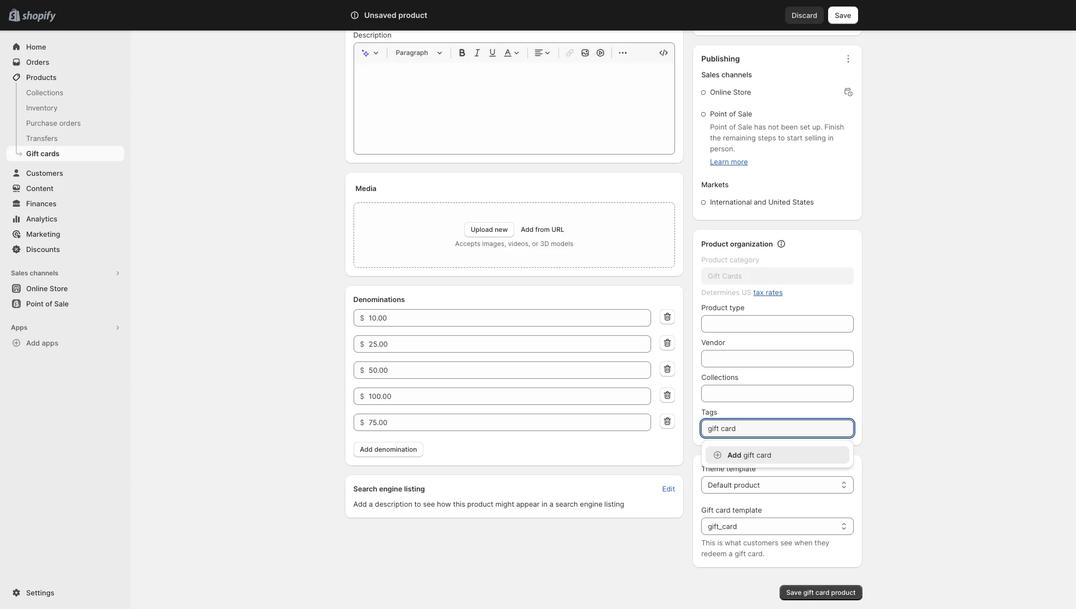 Task type: locate. For each thing, give the bounding box(es) containing it.
to left "start"
[[778, 134, 785, 142]]

gift inside "gift cards" link
[[26, 149, 39, 158]]

1 vertical spatial see
[[781, 539, 793, 548]]

2 vertical spatial sale
[[54, 300, 69, 308]]

store down the publishing
[[733, 88, 751, 96]]

save button
[[828, 7, 858, 24]]

search up the 'description'
[[353, 485, 377, 494]]

sale inside the point of sale link
[[54, 300, 69, 308]]

product
[[398, 10, 427, 20], [734, 481, 760, 490], [467, 500, 493, 509], [831, 589, 856, 597]]

point of sale has not been set up. finish the remaining steps to start selling in person. learn more
[[710, 123, 844, 166]]

1 vertical spatial gift
[[735, 550, 746, 559]]

Tags text field
[[701, 420, 854, 438]]

search for search engine listing
[[353, 485, 377, 494]]

1 horizontal spatial card
[[757, 451, 771, 460]]

products
[[26, 73, 57, 82]]

gift
[[744, 451, 755, 460], [735, 550, 746, 559], [803, 589, 814, 597]]

card
[[757, 451, 771, 460], [716, 506, 731, 515], [816, 589, 830, 597]]

search right 'unsaved'
[[398, 11, 421, 20]]

0 vertical spatial of
[[729, 110, 736, 118]]

gift down what
[[735, 550, 746, 559]]

card down they
[[816, 589, 830, 597]]

Product type text field
[[701, 316, 854, 333]]

see for customers
[[781, 539, 793, 548]]

up.
[[812, 123, 823, 131]]

add left denomination
[[360, 446, 373, 454]]

apps button
[[7, 320, 124, 336]]

0 vertical spatial template
[[727, 465, 756, 474]]

2 vertical spatial point
[[26, 300, 44, 308]]

card inside button
[[816, 589, 830, 597]]

5 $ from the top
[[360, 419, 364, 427]]

0 horizontal spatial online store
[[26, 284, 68, 293]]

template down add gift card
[[727, 465, 756, 474]]

add denomination button
[[353, 442, 424, 458]]

2 vertical spatial product
[[701, 304, 728, 312]]

product down "determines"
[[701, 304, 728, 312]]

sales channels down discounts
[[11, 269, 58, 277]]

in right appear
[[542, 500, 548, 509]]

1 horizontal spatial channels
[[722, 70, 752, 79]]

save down when
[[786, 589, 802, 597]]

add
[[521, 226, 534, 234], [26, 339, 40, 348], [360, 446, 373, 454], [728, 451, 742, 460], [353, 500, 367, 509]]

4 $ from the top
[[360, 392, 364, 401]]

1 horizontal spatial listing
[[605, 500, 624, 509]]

1 vertical spatial of
[[729, 123, 736, 131]]

collections link
[[7, 85, 124, 100]]

0 horizontal spatial channels
[[30, 269, 58, 277]]

what
[[725, 539, 741, 548]]

online inside button
[[26, 284, 48, 293]]

1 vertical spatial sales
[[11, 269, 28, 277]]

2 vertical spatial of
[[45, 300, 52, 308]]

gift for gift cards
[[26, 149, 39, 158]]

1 $ text field from the top
[[369, 310, 651, 327]]

organization
[[730, 240, 773, 248]]

1 vertical spatial to
[[414, 500, 421, 509]]

1 vertical spatial engine
[[580, 500, 603, 509]]

listing
[[404, 485, 425, 494], [605, 500, 624, 509]]

a left 'search'
[[550, 500, 554, 509]]

more
[[731, 157, 748, 166]]

1 vertical spatial store
[[50, 284, 68, 293]]

product inside button
[[831, 589, 856, 597]]

1 vertical spatial save
[[786, 589, 802, 597]]

1 vertical spatial gift
[[701, 506, 714, 515]]

paragraph
[[396, 48, 428, 57]]

states
[[793, 198, 814, 207]]

0 vertical spatial listing
[[404, 485, 425, 494]]

1 vertical spatial product
[[701, 256, 728, 264]]

sales channels down the publishing
[[701, 70, 752, 79]]

1 horizontal spatial see
[[781, 539, 793, 548]]

2 horizontal spatial card
[[816, 589, 830, 597]]

orders
[[26, 58, 49, 66]]

1 vertical spatial search
[[353, 485, 377, 494]]

steps
[[758, 134, 776, 142]]

shopify image
[[22, 11, 56, 22]]

gift inside button
[[803, 589, 814, 597]]

engine up the 'description'
[[379, 485, 402, 494]]

paragraph button
[[392, 46, 446, 59]]

0 vertical spatial sales channels
[[701, 70, 752, 79]]

0 horizontal spatial gift
[[26, 149, 39, 158]]

1 horizontal spatial in
[[828, 134, 834, 142]]

3 $ from the top
[[360, 366, 364, 375]]

Vendor text field
[[701, 350, 854, 368]]

denominations
[[353, 295, 405, 304]]

save for save gift card product
[[786, 589, 802, 597]]

settings link
[[7, 586, 124, 601]]

online store
[[710, 88, 751, 96], [26, 284, 68, 293]]

0 vertical spatial online
[[710, 88, 731, 96]]

add from url
[[521, 226, 564, 234]]

and
[[754, 198, 766, 207]]

0 vertical spatial channels
[[722, 70, 752, 79]]

determines us tax rates
[[701, 288, 783, 297]]

0 vertical spatial gift
[[26, 149, 39, 158]]

1 horizontal spatial engine
[[580, 500, 603, 509]]

apps
[[11, 324, 27, 332]]

product for product type
[[701, 304, 728, 312]]

card up gift_card
[[716, 506, 731, 515]]

0 horizontal spatial card
[[716, 506, 731, 515]]

0 vertical spatial sales
[[701, 70, 720, 79]]

apps
[[42, 339, 58, 348]]

see inside this is what customers see when they redeem a gift card.
[[781, 539, 793, 548]]

0 horizontal spatial search
[[353, 485, 377, 494]]

0 horizontal spatial sales
[[11, 269, 28, 277]]

to right the 'description'
[[414, 500, 421, 509]]

1 horizontal spatial sales
[[701, 70, 720, 79]]

1 horizontal spatial gift
[[701, 506, 714, 515]]

publishing
[[701, 54, 740, 63]]

sales down discounts
[[11, 269, 28, 277]]

accepts images, videos, or 3d models
[[455, 240, 573, 248]]

1 vertical spatial online store
[[26, 284, 68, 293]]

point of sale up remaining at the right
[[710, 110, 752, 118]]

collections down vendor
[[701, 373, 739, 382]]

1 vertical spatial in
[[542, 500, 548, 509]]

might
[[495, 500, 514, 509]]

listing up the 'description'
[[404, 485, 425, 494]]

add left from
[[521, 226, 534, 234]]

0 vertical spatial see
[[423, 500, 435, 509]]

search button
[[380, 7, 696, 24]]

us
[[742, 288, 752, 297]]

online store down the publishing
[[710, 88, 751, 96]]

engine right 'search'
[[580, 500, 603, 509]]

a left the 'description'
[[369, 500, 373, 509]]

tax rates link
[[754, 288, 783, 297]]

3 product from the top
[[701, 304, 728, 312]]

see left how
[[423, 500, 435, 509]]

point
[[710, 110, 727, 118], [710, 123, 727, 131], [26, 300, 44, 308]]

1 horizontal spatial search
[[398, 11, 421, 20]]

0 horizontal spatial engine
[[379, 485, 402, 494]]

online store down sales channels button
[[26, 284, 68, 293]]

product down product organization at the top right of page
[[701, 256, 728, 264]]

default
[[708, 481, 732, 490]]

sales channels
[[701, 70, 752, 79], [11, 269, 58, 277]]

in down finish
[[828, 134, 834, 142]]

1 vertical spatial collections
[[701, 373, 739, 382]]

1 vertical spatial channels
[[30, 269, 58, 277]]

not
[[768, 123, 779, 131]]

content link
[[7, 181, 124, 196]]

1 vertical spatial point
[[710, 123, 727, 131]]

international and united states
[[710, 198, 814, 207]]

analytics link
[[7, 211, 124, 227]]

0 vertical spatial in
[[828, 134, 834, 142]]

upload new
[[471, 226, 508, 234]]

search engine listing
[[353, 485, 425, 494]]

0 vertical spatial store
[[733, 88, 751, 96]]

sales
[[701, 70, 720, 79], [11, 269, 28, 277]]

gift for save
[[803, 589, 814, 597]]

is
[[718, 539, 723, 548]]

1 horizontal spatial point of sale
[[710, 110, 752, 118]]

0 vertical spatial online store
[[710, 88, 751, 96]]

0 vertical spatial sale
[[738, 110, 752, 118]]

0 vertical spatial engine
[[379, 485, 402, 494]]

save right "discard"
[[835, 11, 851, 20]]

template down the default product
[[733, 506, 762, 515]]

0 horizontal spatial point of sale
[[26, 300, 69, 308]]

0 vertical spatial to
[[778, 134, 785, 142]]

0 horizontal spatial save
[[786, 589, 802, 597]]

marketing link
[[7, 227, 124, 242]]

2 product from the top
[[701, 256, 728, 264]]

3d
[[540, 240, 549, 248]]

edit
[[662, 485, 675, 494]]

channels
[[722, 70, 752, 79], [30, 269, 58, 277]]

tags
[[701, 408, 717, 417]]

product
[[701, 240, 728, 248], [701, 256, 728, 264], [701, 304, 728, 312]]

sales inside sales channels button
[[11, 269, 28, 277]]

1 horizontal spatial to
[[778, 134, 785, 142]]

sales down the publishing
[[701, 70, 720, 79]]

gift
[[26, 149, 39, 158], [701, 506, 714, 515]]

add apps
[[26, 339, 58, 348]]

store down sales channels button
[[50, 284, 68, 293]]

unsaved
[[364, 10, 397, 20]]

online down sales channels button
[[26, 284, 48, 293]]

channels down discounts
[[30, 269, 58, 277]]

1 $ from the top
[[360, 314, 364, 323]]

$ text field
[[369, 310, 651, 327], [369, 336, 651, 353], [369, 388, 651, 405], [369, 414, 651, 432]]

gift up gift_card
[[701, 506, 714, 515]]

add down search engine listing
[[353, 500, 367, 509]]

1 horizontal spatial save
[[835, 11, 851, 20]]

online down the publishing
[[710, 88, 731, 96]]

cards
[[40, 149, 59, 158]]

online
[[710, 88, 731, 96], [26, 284, 48, 293]]

1 horizontal spatial store
[[733, 88, 751, 96]]

1 vertical spatial sales channels
[[11, 269, 58, 277]]

determines
[[701, 288, 740, 297]]

0 vertical spatial card
[[757, 451, 771, 460]]

a down what
[[729, 550, 733, 559]]

add left the apps
[[26, 339, 40, 348]]

search inside button
[[398, 11, 421, 20]]

0 horizontal spatial online
[[26, 284, 48, 293]]

this
[[453, 500, 465, 509]]

product up "product category"
[[701, 240, 728, 248]]

1 vertical spatial card
[[716, 506, 731, 515]]

save
[[835, 11, 851, 20], [786, 589, 802, 597]]

product for product organization
[[701, 240, 728, 248]]

models
[[551, 240, 573, 248]]

add for add apps
[[26, 339, 40, 348]]

see left when
[[781, 539, 793, 548]]

purchase orders
[[26, 119, 81, 128]]

images,
[[482, 240, 506, 248]]

a
[[369, 500, 373, 509], [550, 500, 554, 509], [729, 550, 733, 559]]

listing right 'search'
[[605, 500, 624, 509]]

2 $ text field from the top
[[369, 336, 651, 353]]

0 vertical spatial collections
[[26, 88, 63, 97]]

when
[[794, 539, 813, 548]]

1 product from the top
[[701, 240, 728, 248]]

collections up inventory
[[26, 88, 63, 97]]

point of sale down online store link
[[26, 300, 69, 308]]

this is what customers see when they redeem a gift card.
[[701, 539, 830, 559]]

2 vertical spatial gift
[[803, 589, 814, 597]]

gift up theme template
[[744, 451, 755, 460]]

0 horizontal spatial to
[[414, 500, 421, 509]]

0 vertical spatial product
[[701, 240, 728, 248]]

sales channels inside button
[[11, 269, 58, 277]]

0 horizontal spatial a
[[369, 500, 373, 509]]

2 $ from the top
[[360, 340, 364, 349]]

gift left cards
[[26, 149, 39, 158]]

add up theme template
[[728, 451, 742, 460]]

transfers link
[[7, 131, 124, 146]]

0 horizontal spatial see
[[423, 500, 435, 509]]

they
[[815, 539, 830, 548]]

0 vertical spatial save
[[835, 11, 851, 20]]

card down "tags" "text box"
[[757, 451, 771, 460]]

edit button
[[656, 482, 682, 497]]

0 horizontal spatial sales channels
[[11, 269, 58, 277]]

point of sale button
[[0, 296, 131, 312]]

transfers
[[26, 134, 58, 143]]

channels down the publishing
[[722, 70, 752, 79]]

gift down when
[[803, 589, 814, 597]]

1 horizontal spatial a
[[550, 500, 554, 509]]

1 vertical spatial point of sale
[[26, 300, 69, 308]]

inventory link
[[7, 100, 124, 116]]

1 vertical spatial sale
[[738, 123, 752, 131]]

0 horizontal spatial in
[[542, 500, 548, 509]]

1 horizontal spatial collections
[[701, 373, 739, 382]]

4 $ text field from the top
[[369, 414, 651, 432]]

0 horizontal spatial store
[[50, 284, 68, 293]]

2 horizontal spatial a
[[729, 550, 733, 559]]

appear
[[516, 500, 540, 509]]

0 vertical spatial search
[[398, 11, 421, 20]]

0 horizontal spatial listing
[[404, 485, 425, 494]]

2 vertical spatial card
[[816, 589, 830, 597]]

1 vertical spatial online
[[26, 284, 48, 293]]

Collections text field
[[701, 385, 854, 403]]

to inside point of sale has not been set up. finish the remaining steps to start selling in person. learn more
[[778, 134, 785, 142]]

0 vertical spatial gift
[[744, 451, 755, 460]]



Task type: describe. For each thing, give the bounding box(es) containing it.
0 horizontal spatial collections
[[26, 88, 63, 97]]

discard button
[[785, 7, 824, 24]]

purchase
[[26, 119, 57, 128]]

of inside point of sale has not been set up. finish the remaining steps to start selling in person. learn more
[[729, 123, 736, 131]]

card.
[[748, 550, 765, 559]]

0 vertical spatial point
[[710, 110, 727, 118]]

add for add denomination
[[360, 446, 373, 454]]

0 vertical spatial point of sale
[[710, 110, 752, 118]]

point inside point of sale has not been set up. finish the remaining steps to start selling in person. learn more
[[710, 123, 727, 131]]

in inside point of sale has not been set up. finish the remaining steps to start selling in person. learn more
[[828, 134, 834, 142]]

orders
[[59, 119, 81, 128]]

remaining
[[723, 134, 756, 142]]

product type
[[701, 304, 745, 312]]

marketing
[[26, 230, 60, 239]]

point of sale inside button
[[26, 300, 69, 308]]

search for search
[[398, 11, 421, 20]]

products link
[[7, 70, 124, 85]]

url
[[552, 226, 564, 234]]

card for save gift card product
[[816, 589, 830, 597]]

type
[[730, 304, 745, 312]]

gift inside this is what customers see when they redeem a gift card.
[[735, 550, 746, 559]]

add for add gift card
[[728, 451, 742, 460]]

add for add a description to see how this product might appear in a search engine listing
[[353, 500, 367, 509]]

discounts link
[[7, 242, 124, 257]]

category
[[730, 256, 760, 264]]

home
[[26, 43, 46, 51]]

product for product category
[[701, 256, 728, 264]]

been
[[781, 123, 798, 131]]

online store inside button
[[26, 284, 68, 293]]

gift cards link
[[7, 146, 124, 161]]

add apps button
[[7, 336, 124, 351]]

sale inside point of sale has not been set up. finish the remaining steps to start selling in person. learn more
[[738, 123, 752, 131]]

gift_card
[[708, 523, 737, 531]]

1 vertical spatial template
[[733, 506, 762, 515]]

discard
[[792, 11, 818, 20]]

$ text field
[[369, 362, 651, 379]]

3 $ text field from the top
[[369, 388, 651, 405]]

customers link
[[7, 166, 124, 181]]

description
[[375, 500, 412, 509]]

unsaved product
[[364, 10, 427, 20]]

save gift card product button
[[780, 586, 862, 601]]

add for add from url
[[521, 226, 534, 234]]

gift cards
[[26, 149, 59, 158]]

add a description to see how this product might appear in a search engine listing
[[353, 500, 624, 509]]

save for save
[[835, 11, 851, 20]]

customers
[[26, 169, 63, 178]]

gift card template
[[701, 506, 762, 515]]

1 vertical spatial listing
[[605, 500, 624, 509]]

has
[[754, 123, 766, 131]]

finish
[[825, 123, 844, 131]]

person.
[[710, 144, 735, 153]]

Product category text field
[[701, 268, 854, 285]]

new
[[495, 226, 508, 234]]

1 horizontal spatial sales channels
[[701, 70, 752, 79]]

product organization
[[701, 240, 773, 248]]

inventory
[[26, 104, 58, 112]]

online store link
[[7, 281, 124, 296]]

upload new button
[[464, 222, 514, 238]]

selling
[[805, 134, 826, 142]]

upload
[[471, 226, 493, 234]]

1 horizontal spatial online store
[[710, 88, 751, 96]]

markets
[[701, 180, 729, 189]]

card for add gift card
[[757, 451, 771, 460]]

purchase orders link
[[7, 116, 124, 131]]

the
[[710, 134, 721, 142]]

add denomination
[[360, 446, 417, 454]]

gift for gift card template
[[701, 506, 714, 515]]

set
[[800, 123, 810, 131]]

online store button
[[0, 281, 131, 296]]

theme template
[[701, 465, 756, 474]]

theme
[[701, 465, 725, 474]]

tax
[[754, 288, 764, 297]]

store inside button
[[50, 284, 68, 293]]

point of sale link
[[7, 296, 124, 312]]

search
[[556, 500, 578, 509]]

channels inside sales channels button
[[30, 269, 58, 277]]

discounts
[[26, 245, 60, 254]]

description
[[353, 31, 392, 39]]

gift for add
[[744, 451, 755, 460]]

start
[[787, 134, 803, 142]]

add gift card
[[728, 451, 771, 460]]

united
[[768, 198, 791, 207]]

media
[[356, 184, 377, 193]]

home link
[[7, 39, 124, 54]]

1 horizontal spatial online
[[710, 88, 731, 96]]

redeem
[[701, 550, 727, 559]]

see for to
[[423, 500, 435, 509]]

a inside this is what customers see when they redeem a gift card.
[[729, 550, 733, 559]]

vendor
[[701, 338, 725, 347]]

point inside button
[[26, 300, 44, 308]]

of inside button
[[45, 300, 52, 308]]

sales channels button
[[7, 266, 124, 281]]

videos,
[[508, 240, 530, 248]]

add from url button
[[521, 226, 564, 234]]

orders link
[[7, 54, 124, 70]]

from
[[535, 226, 550, 234]]

default product
[[708, 481, 760, 490]]

international
[[710, 198, 752, 207]]

learn
[[710, 157, 729, 166]]

this
[[701, 539, 716, 548]]

customers
[[743, 539, 779, 548]]



Task type: vqa. For each thing, say whether or not it's contained in the screenshot.
been
yes



